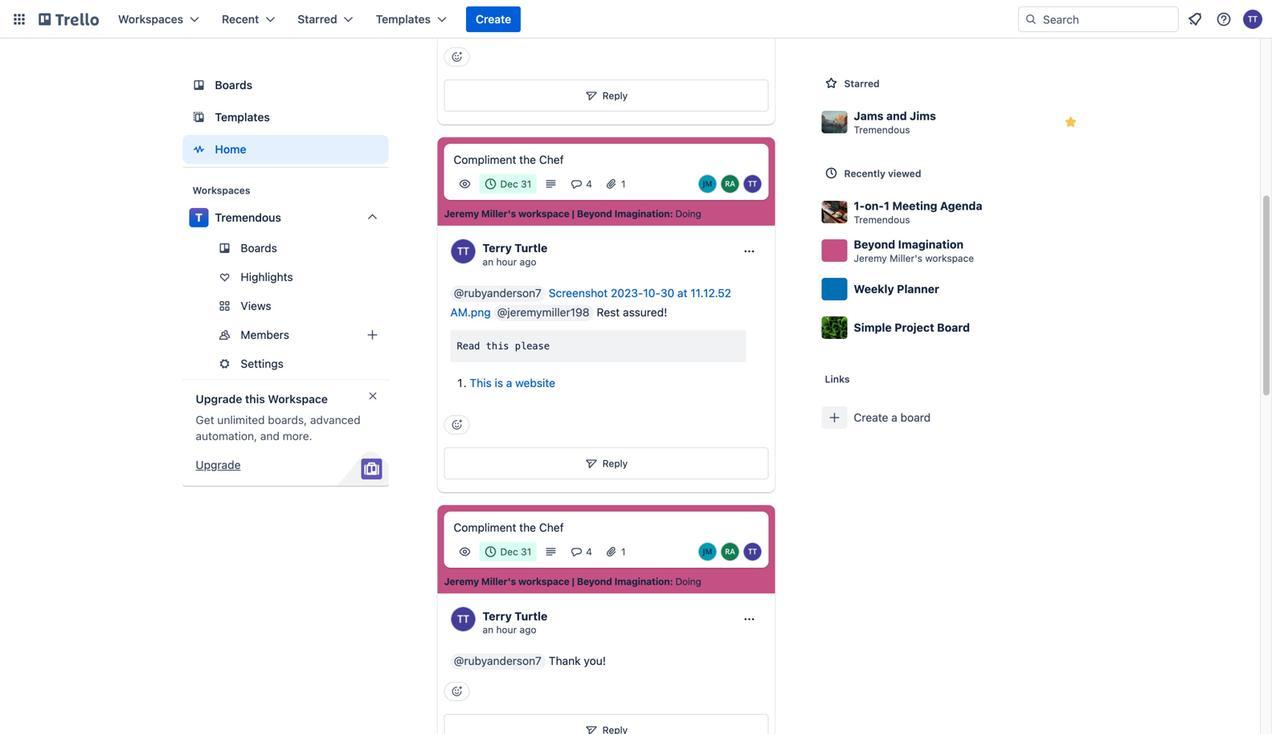 Task type: describe. For each thing, give the bounding box(es) containing it.
upgrade button
[[196, 457, 241, 473]]

1 an from the top
[[483, 256, 494, 267]]

search image
[[1025, 13, 1038, 26]]

create for create a board
[[854, 411, 888, 424]]

30
[[661, 286, 674, 300]]

31 for second 'beyond imagination' "link" from the bottom of the page
[[521, 178, 531, 190]]

this is a website
[[470, 376, 555, 390]]

members link
[[183, 322, 389, 348]]

2 vertical spatial 1
[[621, 547, 626, 558]]

upgrade this workspace get unlimited boards, advanced automation, and more.
[[196, 393, 361, 443]]

upgrade for upgrade
[[196, 459, 241, 472]]

jams
[[854, 109, 884, 123]]

a inside button
[[891, 411, 898, 424]]

2 terry from the top
[[483, 610, 512, 623]]

recent button
[[212, 6, 285, 32]]

weekly planner
[[854, 282, 939, 296]]

advanced
[[310, 413, 361, 427]]

workspaces button
[[108, 6, 209, 32]]

am.png
[[450, 306, 491, 319]]

screenshot
[[549, 286, 608, 300]]

1 beyond imagination link from the top
[[577, 207, 670, 220]]

0 vertical spatial beyond
[[577, 208, 612, 219]]

home image
[[189, 140, 209, 159]]

boards,
[[268, 413, 307, 427]]

0 notifications image
[[1185, 10, 1205, 29]]

project
[[895, 321, 934, 334]]

on-
[[865, 199, 884, 213]]

thank
[[549, 655, 581, 668]]

create a board button
[[815, 399, 1090, 437]]

1 : from the top
[[670, 208, 673, 219]]

simple
[[854, 321, 892, 334]]

workspace
[[268, 393, 328, 406]]

1 reply button from the top
[[444, 79, 769, 112]]

at
[[677, 286, 688, 300]]

add image
[[363, 325, 382, 345]]

and inside jams and jims tremendous
[[886, 109, 907, 123]]

terry turtle an hour ago for second 'beyond imagination' "link" from the bottom of the page
[[483, 242, 548, 267]]

settings link
[[183, 351, 389, 377]]

jeremy inside "beyond imagination jeremy miller's workspace"
[[854, 253, 887, 264]]

turtle for second 'beyond imagination' "link" from the bottom of the page
[[515, 242, 548, 255]]

hour for second 'beyond imagination' "link" from the bottom of the page
[[496, 256, 517, 267]]

2 4 from the top
[[586, 547, 592, 558]]

turtle for second 'beyond imagination' "link"
[[515, 610, 548, 623]]

more.
[[283, 430, 312, 443]]

2 vertical spatial beyond
[[577, 576, 612, 588]]

1 vertical spatial templates
[[215, 111, 270, 124]]

views
[[241, 299, 271, 313]]

click to unstar jams and jims. it will be removed from your starred list. image
[[1063, 114, 1079, 130]]

chef for second 'beyond imagination' "link" from the bottom of the page
[[539, 153, 564, 166]]

recently viewed
[[844, 168, 921, 179]]

@rubyanderson7 thank you!
[[454, 655, 606, 668]]

10-
[[643, 286, 661, 300]]

simple project board link
[[815, 309, 1090, 347]]

agenda
[[940, 199, 983, 213]]

2 beyond imagination link from the top
[[577, 575, 670, 588]]

0 vertical spatial a
[[506, 376, 512, 390]]

2 doing from the top
[[676, 576, 701, 588]]

unlimited
[[217, 413, 265, 427]]

you!
[[584, 655, 606, 668]]

templates link
[[183, 103, 389, 132]]

2 vertical spatial workspace
[[518, 576, 570, 588]]

recent
[[222, 12, 259, 26]]

ago for second 'beyond imagination' "link" from the bottom of the page
[[520, 256, 537, 267]]

get
[[196, 413, 214, 427]]

2 compliment from the top
[[454, 521, 516, 535]]

viewed
[[888, 168, 921, 179]]

1-
[[854, 199, 865, 213]]

beyond imagination jeremy miller's workspace
[[854, 238, 974, 264]]

highlights link
[[183, 264, 389, 290]]

jams and jims tremendous
[[854, 109, 936, 135]]

2 vertical spatial jeremy
[[444, 576, 479, 588]]

rest
[[597, 306, 620, 319]]

weekly planner link
[[815, 270, 1090, 309]]

simple project board
[[854, 321, 970, 334]]

dec for second 'beyond imagination' "link"
[[500, 547, 518, 558]]

upgrade for upgrade this workspace get unlimited boards, advanced automation, and more.
[[196, 393, 242, 406]]

weekly
[[854, 282, 894, 296]]

terry turtle (terryturtle) image
[[1243, 10, 1263, 29]]

create button
[[466, 6, 521, 32]]

miller's for second 'beyond imagination' "link"
[[481, 576, 516, 588]]

create for create
[[476, 12, 511, 26]]

highlights
[[241, 270, 293, 284]]

2 | from the top
[[572, 576, 575, 588]]

boards link for templates
[[183, 71, 389, 100]]

imagination inside "beyond imagination jeremy miller's workspace"
[[898, 238, 964, 251]]

template board image
[[189, 108, 209, 127]]

1 compliment from the top
[[454, 153, 516, 166]]

ago for second 'beyond imagination' "link"
[[520, 624, 537, 636]]

jims
[[910, 109, 936, 123]]

this for upgrade
[[245, 393, 265, 406]]

tremendous right the t
[[215, 211, 281, 224]]

templates button
[[366, 6, 457, 32]]

board
[[937, 321, 970, 334]]

beyond inside "beyond imagination jeremy miller's workspace"
[[854, 238, 895, 251]]



Task type: locate. For each thing, give the bounding box(es) containing it.
imagination for second 'beyond imagination' "link" from the bottom of the page
[[614, 208, 670, 219]]

screenshot 2023-10-30 at 11.12.52 am.png link
[[450, 286, 731, 319]]

beyond
[[577, 208, 612, 219], [854, 238, 895, 251], [577, 576, 612, 588]]

this right read
[[486, 341, 509, 352]]

boards up highlights
[[241, 242, 277, 255]]

tremendous down "on-"
[[854, 214, 910, 225]]

2 compliment the chef from the top
[[454, 521, 564, 535]]

1 vertical spatial terry
[[483, 610, 512, 623]]

ago
[[520, 256, 537, 267], [520, 624, 537, 636]]

1 vertical spatial 31
[[521, 547, 531, 558]]

1 vertical spatial reply
[[603, 458, 628, 469]]

ago up @rubyanderson7 thank you!
[[520, 624, 537, 636]]

1 @rubyanderson7 from the top
[[454, 286, 542, 300]]

2 dec from the top
[[500, 547, 518, 558]]

0 vertical spatial imagination
[[614, 208, 670, 219]]

11.12.52
[[691, 286, 731, 300]]

workspaces inside popup button
[[118, 12, 183, 26]]

turtle
[[515, 242, 548, 255], [515, 610, 548, 623]]

1 vertical spatial 1
[[884, 199, 890, 213]]

0 horizontal spatial workspaces
[[118, 12, 183, 26]]

0 vertical spatial 4
[[586, 178, 592, 190]]

1 vertical spatial create
[[854, 411, 888, 424]]

tremendous inside 1-on-1 meeting agenda tremendous
[[854, 214, 910, 225]]

1 vertical spatial doing
[[676, 576, 701, 588]]

a right is
[[506, 376, 512, 390]]

2 31 from the top
[[521, 547, 531, 558]]

back to home image
[[39, 6, 99, 32]]

ago up @jeremymiller198
[[520, 256, 537, 267]]

terry turtle an hour ago for second 'beyond imagination' "link"
[[483, 610, 548, 636]]

this up unlimited at the left
[[245, 393, 265, 406]]

1 vertical spatial the
[[519, 521, 536, 535]]

terry up am.png
[[483, 242, 512, 255]]

meeting
[[892, 199, 938, 213]]

2 turtle from the top
[[515, 610, 548, 623]]

1 vertical spatial workspaces
[[192, 185, 250, 196]]

add reaction image down this
[[444, 415, 470, 435]]

| up screenshot
[[572, 208, 575, 219]]

create a board
[[854, 411, 931, 424]]

2023-
[[611, 286, 643, 300]]

1 horizontal spatial workspaces
[[192, 185, 250, 196]]

boards link for highlights
[[183, 235, 389, 261]]

templates inside popup button
[[376, 12, 431, 26]]

hour for second 'beyond imagination' "link"
[[496, 624, 517, 636]]

0 vertical spatial 31
[[521, 178, 531, 190]]

1 vertical spatial an
[[483, 624, 494, 636]]

2 dec 31 from the top
[[500, 547, 531, 558]]

1 vertical spatial miller's
[[890, 253, 923, 264]]

templates up home
[[215, 111, 270, 124]]

0 vertical spatial reply
[[603, 90, 628, 101]]

0 vertical spatial miller's
[[481, 208, 516, 219]]

4
[[586, 178, 592, 190], [586, 547, 592, 558]]

home link
[[183, 135, 389, 164]]

@rubyanderson7 up add reaction image
[[454, 655, 542, 668]]

home
[[215, 143, 246, 156]]

2 add reaction image from the top
[[444, 415, 470, 435]]

1 upgrade from the top
[[196, 393, 242, 406]]

tremendous
[[854, 124, 910, 135], [215, 211, 281, 224], [854, 214, 910, 225]]

0 vertical spatial terry turtle an hour ago
[[483, 242, 548, 267]]

1 vertical spatial |
[[572, 576, 575, 588]]

workspace inside "beyond imagination jeremy miller's workspace"
[[925, 253, 974, 264]]

miller's for second 'beyond imagination' "link" from the bottom of the page
[[481, 208, 516, 219]]

1 horizontal spatial this
[[486, 341, 509, 352]]

0 vertical spatial ago
[[520, 256, 537, 267]]

an up am.png
[[483, 256, 494, 267]]

0 horizontal spatial and
[[260, 430, 280, 443]]

0 vertical spatial the
[[519, 153, 536, 166]]

terry turtle an hour ago
[[483, 242, 548, 267], [483, 610, 548, 636]]

terry
[[483, 242, 512, 255], [483, 610, 512, 623]]

boards for highlights
[[241, 242, 277, 255]]

doing
[[676, 208, 701, 219], [676, 576, 701, 588]]

starred up jams
[[844, 78, 880, 89]]

chef for second 'beyond imagination' "link"
[[539, 521, 564, 535]]

0 vertical spatial 1
[[621, 178, 626, 190]]

0 horizontal spatial starred
[[298, 12, 337, 26]]

boards link
[[183, 71, 389, 100], [183, 235, 389, 261]]

screenshot 2023-10-30 at 11.12.52 am.png
[[450, 286, 731, 319]]

0 vertical spatial |
[[572, 208, 575, 219]]

1 vertical spatial chef
[[539, 521, 564, 535]]

1 horizontal spatial and
[[886, 109, 907, 123]]

1 vertical spatial terry turtle an hour ago
[[483, 610, 548, 636]]

1 vertical spatial @rubyanderson7
[[454, 655, 542, 668]]

2 vertical spatial imagination
[[614, 576, 670, 588]]

jeremy
[[444, 208, 479, 219], [854, 253, 887, 264], [444, 576, 479, 588]]

1 chef from the top
[[539, 153, 564, 166]]

compliment the chef
[[454, 153, 564, 166], [454, 521, 564, 535]]

boards for templates
[[215, 78, 252, 92]]

dec for second 'beyond imagination' "link" from the bottom of the page
[[500, 178, 518, 190]]

1 dec from the top
[[500, 178, 518, 190]]

1 | from the top
[[572, 208, 575, 219]]

2 an from the top
[[483, 624, 494, 636]]

add reaction image
[[444, 682, 470, 702]]

workspaces
[[118, 12, 183, 26], [192, 185, 250, 196]]

1 reply from the top
[[603, 90, 628, 101]]

1 vertical spatial and
[[260, 430, 280, 443]]

imagination
[[614, 208, 670, 219], [898, 238, 964, 251], [614, 576, 670, 588]]

@rubyanderson7 for @rubyanderson7
[[454, 286, 542, 300]]

and down boards, at the bottom left of the page
[[260, 430, 280, 443]]

1 vertical spatial workspace
[[925, 253, 974, 264]]

terry up @rubyanderson7 thank you!
[[483, 610, 512, 623]]

create inside primary element
[[476, 12, 511, 26]]

starred
[[298, 12, 337, 26], [844, 78, 880, 89]]

an up @rubyanderson7 thank you!
[[483, 624, 494, 636]]

primary element
[[0, 0, 1272, 39]]

hour up @rubyanderson7 thank you!
[[496, 624, 517, 636]]

0 horizontal spatial create
[[476, 12, 511, 26]]

create
[[476, 12, 511, 26], [854, 411, 888, 424]]

1 terry from the top
[[483, 242, 512, 255]]

0 vertical spatial compliment
[[454, 153, 516, 166]]

and left jims on the top right of page
[[886, 109, 907, 123]]

1 vertical spatial 4
[[586, 547, 592, 558]]

2 vertical spatial miller's
[[481, 576, 516, 588]]

2 jeremy miller's workspace | beyond imagination : doing from the top
[[444, 576, 701, 588]]

starred inside starred dropdown button
[[298, 12, 337, 26]]

31 for second 'beyond imagination' "link"
[[521, 547, 531, 558]]

1 jeremy miller's workspace | beyond imagination : doing from the top
[[444, 208, 701, 219]]

dec
[[500, 178, 518, 190], [500, 547, 518, 558]]

0 vertical spatial an
[[483, 256, 494, 267]]

open information menu image
[[1216, 11, 1232, 27]]

1 vertical spatial turtle
[[515, 610, 548, 623]]

chef
[[539, 153, 564, 166], [539, 521, 564, 535]]

1 horizontal spatial templates
[[376, 12, 431, 26]]

|
[[572, 208, 575, 219], [572, 576, 575, 588]]

0 horizontal spatial a
[[506, 376, 512, 390]]

boards right board 'icon'
[[215, 78, 252, 92]]

1 doing from the top
[[676, 208, 701, 219]]

1 vertical spatial reply button
[[444, 448, 769, 480]]

1 vertical spatial imagination
[[898, 238, 964, 251]]

members
[[241, 328, 289, 342]]

0 vertical spatial dec 31
[[500, 178, 531, 190]]

@rubyanderson7 up am.png
[[454, 286, 542, 300]]

1 vertical spatial compliment
[[454, 521, 516, 535]]

jeremy miller's workspace | beyond imagination : doing up screenshot
[[444, 208, 701, 219]]

0 vertical spatial workspaces
[[118, 12, 183, 26]]

1 horizontal spatial create
[[854, 411, 888, 424]]

automation,
[[196, 430, 257, 443]]

recently
[[844, 168, 886, 179]]

1 vertical spatial dec
[[500, 547, 518, 558]]

1 vertical spatial hour
[[496, 624, 517, 636]]

this
[[486, 341, 509, 352], [245, 393, 265, 406]]

2 boards link from the top
[[183, 235, 389, 261]]

upgrade up get
[[196, 393, 242, 406]]

2 hour from the top
[[496, 624, 517, 636]]

starred button
[[288, 6, 363, 32]]

1-on-1 meeting agenda tremendous
[[854, 199, 983, 225]]

0 vertical spatial upgrade
[[196, 393, 242, 406]]

0 horizontal spatial this
[[245, 393, 265, 406]]

imagination for second 'beyond imagination' "link"
[[614, 576, 670, 588]]

0 vertical spatial add reaction image
[[444, 47, 470, 67]]

hour up @jeremymiller198
[[496, 256, 517, 267]]

tremendous down jams
[[854, 124, 910, 135]]

reply for second reply button from the top of the page
[[603, 458, 628, 469]]

read
[[457, 341, 480, 352]]

boards link up templates link
[[183, 71, 389, 100]]

0 vertical spatial dec
[[500, 178, 518, 190]]

0 vertical spatial and
[[886, 109, 907, 123]]

1 4 from the top
[[586, 178, 592, 190]]

t
[[195, 211, 203, 224]]

0 vertical spatial chef
[[539, 153, 564, 166]]

0 vertical spatial templates
[[376, 12, 431, 26]]

jeremy miller's workspace | beyond imagination : doing up thank
[[444, 576, 701, 588]]

1 horizontal spatial starred
[[844, 78, 880, 89]]

terry turtle an hour ago up @jeremymiller198
[[483, 242, 548, 267]]

0 vertical spatial turtle
[[515, 242, 548, 255]]

1 inside 1-on-1 meeting agenda tremendous
[[884, 199, 890, 213]]

this is a website link
[[470, 376, 555, 390]]

upgrade inside upgrade this workspace get unlimited boards, advanced automation, and more.
[[196, 393, 242, 406]]

0 vertical spatial this
[[486, 341, 509, 352]]

2 upgrade from the top
[[196, 459, 241, 472]]

is
[[495, 376, 503, 390]]

1 vertical spatial beyond
[[854, 238, 895, 251]]

1 vertical spatial ago
[[520, 624, 537, 636]]

planner
[[897, 282, 939, 296]]

2 terry turtle an hour ago from the top
[[483, 610, 548, 636]]

0 vertical spatial @rubyanderson7
[[454, 286, 542, 300]]

1 vertical spatial boards
[[241, 242, 277, 255]]

1 vertical spatial starred
[[844, 78, 880, 89]]

terry turtle an hour ago up @rubyanderson7 thank you!
[[483, 610, 548, 636]]

1 vertical spatial a
[[891, 411, 898, 424]]

:
[[670, 208, 673, 219], [670, 576, 673, 588]]

@rubyanderson7
[[454, 286, 542, 300], [454, 655, 542, 668]]

add reaction image
[[444, 47, 470, 67], [444, 415, 470, 435]]

upgrade down automation,
[[196, 459, 241, 472]]

a
[[506, 376, 512, 390], [891, 411, 898, 424]]

2 reply button from the top
[[444, 448, 769, 480]]

2 : from the top
[[670, 576, 673, 588]]

beyond imagination link
[[577, 207, 670, 220], [577, 575, 670, 588]]

@jeremymiller198
[[497, 306, 590, 319]]

views link
[[183, 293, 389, 319]]

1 31 from the top
[[521, 178, 531, 190]]

reply
[[603, 90, 628, 101], [603, 458, 628, 469]]

settings
[[241, 357, 284, 371]]

0 vertical spatial beyond imagination link
[[577, 207, 670, 220]]

0 vertical spatial boards
[[215, 78, 252, 92]]

1 compliment the chef from the top
[[454, 153, 564, 166]]

assured!
[[623, 306, 667, 319]]

1 vertical spatial upgrade
[[196, 459, 241, 472]]

compliment
[[454, 153, 516, 166], [454, 521, 516, 535]]

2 reply from the top
[[603, 458, 628, 469]]

0 vertical spatial :
[[670, 208, 673, 219]]

2 chef from the top
[[539, 521, 564, 535]]

| up thank
[[572, 576, 575, 588]]

jeremy miller's workspace | beyond imagination : doing
[[444, 208, 701, 219], [444, 576, 701, 588]]

0 vertical spatial jeremy miller's workspace | beyond imagination : doing
[[444, 208, 701, 219]]

workspace
[[518, 208, 570, 219], [925, 253, 974, 264], [518, 576, 570, 588]]

1 vertical spatial beyond imagination link
[[577, 575, 670, 588]]

upgrade
[[196, 393, 242, 406], [196, 459, 241, 472]]

please
[[515, 341, 550, 352]]

1 vertical spatial this
[[245, 393, 265, 406]]

reply for 2nd reply button from the bottom of the page
[[603, 90, 628, 101]]

2 ago from the top
[[520, 624, 537, 636]]

add reaction image down create button
[[444, 47, 470, 67]]

1 boards link from the top
[[183, 71, 389, 100]]

1 vertical spatial add reaction image
[[444, 415, 470, 435]]

0 vertical spatial boards link
[[183, 71, 389, 100]]

0 vertical spatial terry
[[483, 242, 512, 255]]

this
[[470, 376, 492, 390]]

templates right starred dropdown button
[[376, 12, 431, 26]]

links
[[825, 374, 850, 385]]

starred right recent dropdown button
[[298, 12, 337, 26]]

1 terry turtle an hour ago from the top
[[483, 242, 548, 267]]

0 vertical spatial jeremy
[[444, 208, 479, 219]]

and inside upgrade this workspace get unlimited boards, advanced automation, and more.
[[260, 430, 280, 443]]

1
[[621, 178, 626, 190], [884, 199, 890, 213], [621, 547, 626, 558]]

0 vertical spatial reply button
[[444, 79, 769, 112]]

1 add reaction image from the top
[[444, 47, 470, 67]]

hour
[[496, 256, 517, 267], [496, 624, 517, 636]]

0 vertical spatial hour
[[496, 256, 517, 267]]

board
[[901, 411, 931, 424]]

this inside upgrade this workspace get unlimited boards, advanced automation, and more.
[[245, 393, 265, 406]]

tremendous inside jams and jims tremendous
[[854, 124, 910, 135]]

a left board
[[891, 411, 898, 424]]

0 vertical spatial create
[[476, 12, 511, 26]]

1 ago from the top
[[520, 256, 537, 267]]

1 vertical spatial jeremy
[[854, 253, 887, 264]]

the
[[519, 153, 536, 166], [519, 521, 536, 535]]

board image
[[189, 76, 209, 95]]

turtle up @jeremymiller198
[[515, 242, 548, 255]]

Search field
[[1018, 6, 1179, 32]]

0 vertical spatial workspace
[[518, 208, 570, 219]]

2 @rubyanderson7 from the top
[[454, 655, 542, 668]]

read this please
[[457, 341, 550, 352]]

website
[[515, 376, 555, 390]]

turtle up @rubyanderson7 thank you!
[[515, 610, 548, 623]]

boards link up highlights link
[[183, 235, 389, 261]]

this for read
[[486, 341, 509, 352]]

2 the from the top
[[519, 521, 536, 535]]

1 vertical spatial dec 31
[[500, 547, 531, 558]]

1 vertical spatial boards link
[[183, 235, 389, 261]]

1 vertical spatial compliment the chef
[[454, 521, 564, 535]]

1 dec 31 from the top
[[500, 178, 531, 190]]

@rubyanderson7 for @rubyanderson7 thank you!
[[454, 655, 542, 668]]

1 turtle from the top
[[515, 242, 548, 255]]

31
[[521, 178, 531, 190], [521, 547, 531, 558]]

boards
[[215, 78, 252, 92], [241, 242, 277, 255]]

0 vertical spatial starred
[[298, 12, 337, 26]]

1 hour from the top
[[496, 256, 517, 267]]

0 horizontal spatial templates
[[215, 111, 270, 124]]

1 the from the top
[[519, 153, 536, 166]]

@jeremymiller198 rest assured!
[[497, 306, 667, 319]]

reply button
[[444, 79, 769, 112], [444, 448, 769, 480]]

0 vertical spatial doing
[[676, 208, 701, 219]]

1 vertical spatial :
[[670, 576, 673, 588]]

1 horizontal spatial a
[[891, 411, 898, 424]]

1 vertical spatial jeremy miller's workspace | beyond imagination : doing
[[444, 576, 701, 588]]

miller's inside "beyond imagination jeremy miller's workspace"
[[890, 253, 923, 264]]

0 vertical spatial compliment the chef
[[454, 153, 564, 166]]



Task type: vqa. For each thing, say whether or not it's contained in the screenshot.
Weekly
yes



